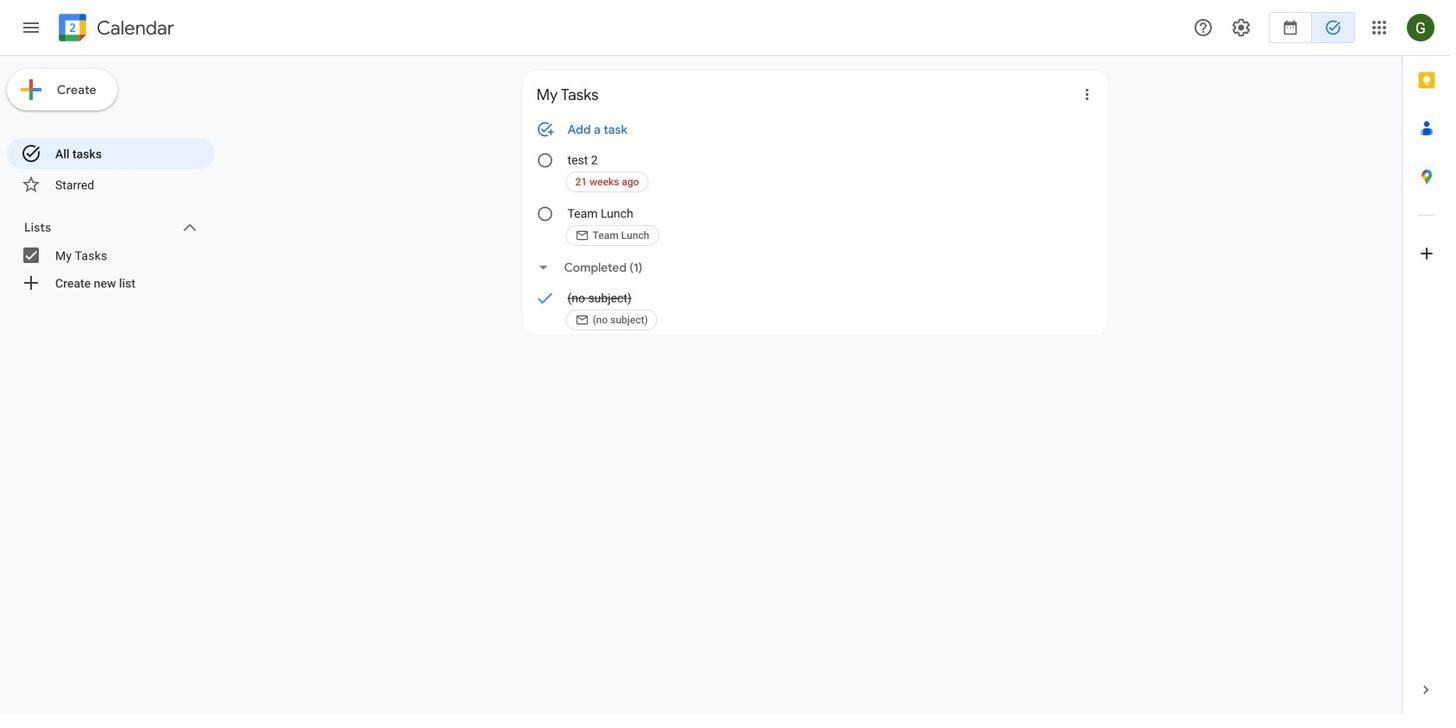 Task type: locate. For each thing, give the bounding box(es) containing it.
heading
[[93, 18, 174, 38]]

tasks sidebar image
[[21, 17, 41, 38]]

support menu image
[[1193, 17, 1214, 38]]

tab list
[[1403, 56, 1450, 667]]



Task type: describe. For each thing, give the bounding box(es) containing it.
settings menu image
[[1231, 17, 1252, 38]]

calendar element
[[55, 10, 174, 48]]

heading inside the calendar element
[[93, 18, 174, 38]]



Task type: vqa. For each thing, say whether or not it's contained in the screenshot.
Tasks Sidebar image
yes



